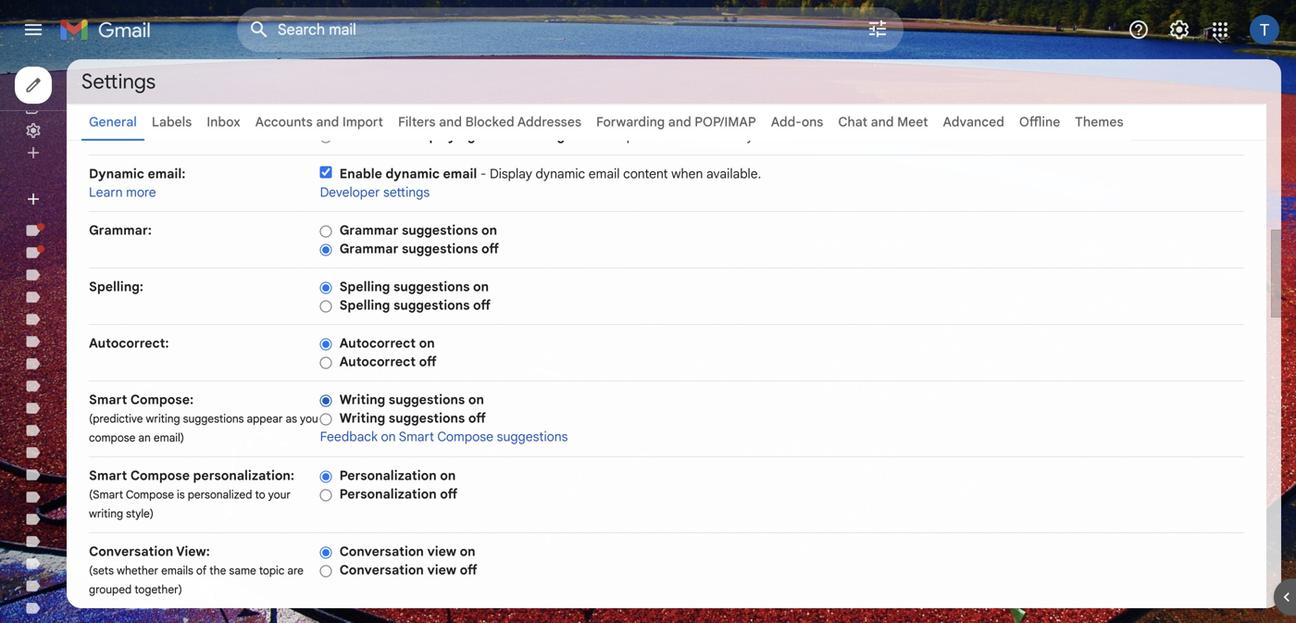 Task type: locate. For each thing, give the bounding box(es) containing it.
0 horizontal spatial writing
[[89, 507, 123, 521]]

style)
[[126, 507, 154, 521]]

None search field
[[237, 7, 904, 52]]

email:
[[148, 166, 185, 182]]

themes
[[1075, 114, 1124, 130]]

1 vertical spatial compose
[[130, 468, 190, 484]]

personalization down personalization on
[[339, 486, 437, 502]]

themes link
[[1075, 114, 1124, 130]]

2 view from the top
[[427, 562, 456, 578]]

email
[[443, 166, 477, 182], [589, 166, 620, 182]]

1 vertical spatial spelling
[[339, 297, 390, 313]]

advanced
[[943, 114, 1004, 130]]

display
[[490, 166, 532, 182]]

conversation
[[89, 543, 173, 560], [339, 543, 424, 560], [339, 562, 424, 578]]

external
[[479, 128, 531, 144]]

writing down the compose:
[[146, 412, 180, 426]]

autocorrect on
[[339, 335, 435, 351]]

0 vertical spatial spelling
[[339, 279, 390, 295]]

compose
[[437, 429, 494, 445], [130, 468, 190, 484], [126, 488, 174, 502]]

0 vertical spatial grammar
[[339, 222, 398, 238]]

off
[[481, 241, 499, 257], [473, 297, 491, 313], [419, 354, 437, 370], [468, 410, 486, 426], [440, 486, 458, 502], [460, 562, 477, 578]]

grammar for grammar suggestions on
[[339, 222, 398, 238]]

2 email from the left
[[589, 166, 620, 182]]

0 vertical spatial writing
[[146, 412, 180, 426]]

off up writing suggestions on
[[419, 354, 437, 370]]

conversation down conversation view on
[[339, 562, 424, 578]]

filters and blocked addresses link
[[398, 114, 581, 130]]

1 grammar from the top
[[339, 222, 398, 238]]

developer
[[320, 184, 380, 200]]

chat and meet link
[[838, 114, 928, 130]]

add-ons
[[771, 114, 823, 130]]

personalized
[[188, 488, 252, 502]]

0 vertical spatial writing
[[339, 392, 385, 408]]

and
[[316, 114, 339, 130], [439, 114, 462, 130], [668, 114, 691, 130], [871, 114, 894, 130]]

whether
[[117, 564, 158, 578]]

Conversation view off radio
[[320, 564, 332, 578]]

suggestions for grammar suggestions off
[[402, 241, 478, 257]]

pop/imap
[[695, 114, 756, 130]]

2 grammar from the top
[[339, 241, 398, 257]]

off down 'spelling suggestions on'
[[473, 297, 491, 313]]

0 vertical spatial autocorrect
[[339, 335, 416, 351]]

1 horizontal spatial email
[[589, 166, 620, 182]]

1 view from the top
[[427, 543, 456, 560]]

topic
[[259, 564, 284, 578]]

personalization up personalization off
[[339, 468, 437, 484]]

compose up is
[[130, 468, 190, 484]]

and right filters
[[439, 114, 462, 130]]

email down displaying
[[443, 166, 477, 182]]

off down conversation view on
[[460, 562, 477, 578]]

1 personalization from the top
[[339, 468, 437, 484]]

writing for writing suggestions on
[[339, 392, 385, 408]]

1 vertical spatial -
[[480, 166, 486, 182]]

writing up feedback
[[339, 410, 385, 426]]

spelling:
[[89, 279, 143, 295]]

advanced search options image
[[859, 10, 896, 47]]

filters and blocked addresses
[[398, 114, 581, 130]]

2 spelling from the top
[[339, 297, 390, 313]]

personalization for personalization on
[[339, 468, 437, 484]]

together)
[[135, 583, 182, 597]]

None checkbox
[[320, 166, 332, 178]]

and for accounts
[[316, 114, 339, 130]]

grammar for grammar suggestions off
[[339, 241, 398, 257]]

spelling right spelling suggestions off "radio"
[[339, 297, 390, 313]]

spelling right spelling suggestions on option
[[339, 279, 390, 295]]

personalization:
[[193, 468, 294, 484]]

and for forwarding
[[668, 114, 691, 130]]

1 horizontal spatial -
[[583, 128, 589, 144]]

email down this
[[589, 166, 620, 182]]

grammar suggestions on
[[339, 222, 497, 238]]

0 horizontal spatial -
[[480, 166, 486, 182]]

compose up style)
[[126, 488, 174, 502]]

Spelling suggestions off radio
[[320, 299, 332, 313]]

conversation up conversation view off
[[339, 543, 424, 560]]

1 vertical spatial personalization
[[339, 486, 437, 502]]

suggestions for writing suggestions on
[[389, 392, 465, 408]]

advanced link
[[943, 114, 1004, 130]]

autocorrect down autocorrect on
[[339, 354, 416, 370]]

to
[[255, 488, 265, 502]]

Writing suggestions on radio
[[320, 394, 332, 408]]

2 personalization from the top
[[339, 486, 437, 502]]

on down the display
[[481, 222, 497, 238]]

1 vertical spatial view
[[427, 562, 456, 578]]

1 writing from the top
[[339, 392, 385, 408]]

1 autocorrect from the top
[[339, 335, 416, 351]]

smart up '(predictive'
[[89, 392, 127, 408]]

view:
[[176, 543, 210, 560]]

available.
[[706, 166, 761, 182]]

0 vertical spatial view
[[427, 543, 456, 560]]

smart compose personalization: (smart compose is personalized to your writing style)
[[89, 468, 294, 521]]

smart inside 'smart compose: (predictive writing suggestions appear as you compose an email)'
[[89, 392, 127, 408]]

writing inside the smart compose personalization: (smart compose is personalized to your writing style)
[[89, 507, 123, 521]]

view up conversation view off
[[427, 543, 456, 560]]

add-ons link
[[771, 114, 823, 130]]

spelling
[[339, 279, 390, 295], [339, 297, 390, 313]]

off down personalization on
[[440, 486, 458, 502]]

and right option
[[668, 114, 691, 130]]

0 vertical spatial personalization
[[339, 468, 437, 484]]

0 horizontal spatial email
[[443, 166, 477, 182]]

smart down the writing suggestions off
[[399, 429, 434, 445]]

autocorrect off
[[339, 354, 437, 370]]

enable
[[339, 166, 382, 182]]

feedback
[[320, 429, 378, 445]]

also
[[660, 128, 684, 144]]

2 vertical spatial smart
[[89, 468, 127, 484]]

and left ask
[[316, 114, 339, 130]]

email.
[[792, 128, 827, 144]]

1 horizontal spatial dynamic
[[536, 166, 585, 182]]

Writing suggestions off radio
[[320, 412, 332, 426]]

smart for smart compose:
[[89, 392, 127, 408]]

conversation for conversation view: (sets whether emails of the same topic are grouped together)
[[89, 543, 173, 560]]

grammar down developer settings 'link'
[[339, 222, 398, 238]]

off down grammar suggestions on
[[481, 241, 499, 257]]

3 and from the left
[[668, 114, 691, 130]]

off for grammar suggestions on
[[481, 241, 499, 257]]

is
[[177, 488, 185, 502]]

compose:
[[130, 392, 194, 408]]

2 and from the left
[[439, 114, 462, 130]]

learn
[[89, 184, 123, 200]]

1 vertical spatial writing
[[339, 410, 385, 426]]

content
[[623, 166, 668, 182]]

add-
[[771, 114, 802, 130]]

compose down the writing suggestions off
[[437, 429, 494, 445]]

suggestions inside 'smart compose: (predictive writing suggestions appear as you compose an email)'
[[183, 412, 244, 426]]

dynamic up settings
[[386, 166, 440, 182]]

1 vertical spatial autocorrect
[[339, 354, 416, 370]]

conversation for conversation view off
[[339, 562, 424, 578]]

4 and from the left
[[871, 114, 894, 130]]

dynamic left email.
[[739, 128, 789, 144]]

labels
[[152, 114, 192, 130]]

writing
[[339, 392, 385, 408], [339, 410, 385, 426]]

0 vertical spatial smart
[[89, 392, 127, 408]]

import
[[342, 114, 383, 130]]

chat and meet
[[838, 114, 928, 130]]

off up feedback on smart compose suggestions link
[[468, 410, 486, 426]]

same
[[229, 564, 256, 578]]

view for on
[[427, 543, 456, 560]]

1 and from the left
[[316, 114, 339, 130]]

view down conversation view on
[[427, 562, 456, 578]]

(sets
[[89, 564, 114, 578]]

smart up the (smart
[[89, 468, 127, 484]]

blocked
[[465, 114, 514, 130]]

conversation inside "conversation view: (sets whether emails of the same topic are grouped together)"
[[89, 543, 173, 560]]

1 vertical spatial grammar
[[339, 241, 398, 257]]

Personalization on radio
[[320, 470, 332, 484]]

writing down the (smart
[[89, 507, 123, 521]]

and right the 'chat'
[[871, 114, 894, 130]]

autocorrect for autocorrect on
[[339, 335, 416, 351]]

on up spelling suggestions off
[[473, 279, 489, 295]]

2 writing from the top
[[339, 410, 385, 426]]

2 vertical spatial compose
[[126, 488, 174, 502]]

2 autocorrect from the top
[[339, 354, 416, 370]]

view
[[427, 543, 456, 560], [427, 562, 456, 578]]

on down the writing suggestions off
[[381, 429, 396, 445]]

appear
[[247, 412, 283, 426]]

on down spelling suggestions off
[[419, 335, 435, 351]]

1 horizontal spatial writing
[[146, 412, 180, 426]]

on
[[481, 222, 497, 238], [473, 279, 489, 295], [419, 335, 435, 351], [468, 392, 484, 408], [381, 429, 396, 445], [440, 468, 456, 484], [460, 543, 476, 560]]

on up conversation view off
[[460, 543, 476, 560]]

- left the display
[[480, 166, 486, 182]]

are
[[287, 564, 304, 578]]

smart inside the smart compose personalization: (smart compose is personalized to your writing style)
[[89, 468, 127, 484]]

conversation up the whether
[[89, 543, 173, 560]]

personalization
[[339, 468, 437, 484], [339, 486, 437, 502]]

smart
[[89, 392, 127, 408], [399, 429, 434, 445], [89, 468, 127, 484]]

writing suggestions on
[[339, 392, 484, 408]]

1 spelling from the top
[[339, 279, 390, 295]]

grammar right grammar suggestions off option
[[339, 241, 398, 257]]

dynamic down images
[[536, 166, 585, 182]]

filters
[[398, 114, 436, 130]]

accounts
[[255, 114, 313, 130]]

displaying
[[411, 128, 475, 144]]

- left this
[[583, 128, 589, 144]]

writing right "writing suggestions on" radio
[[339, 392, 385, 408]]

0 horizontal spatial dynamic
[[386, 166, 440, 182]]

1 vertical spatial writing
[[89, 507, 123, 521]]

navigation
[[0, 0, 222, 623]]

on up feedback on smart compose suggestions link
[[468, 392, 484, 408]]

and for filters
[[439, 114, 462, 130]]

suggestions for grammar suggestions on
[[402, 222, 478, 238]]

autocorrect up autocorrect off
[[339, 335, 416, 351]]



Task type: describe. For each thing, give the bounding box(es) containing it.
conversation view: (sets whether emails of the same topic are grouped together)
[[89, 543, 304, 597]]

search mail image
[[243, 13, 276, 46]]

chat
[[838, 114, 868, 130]]

images
[[534, 128, 579, 144]]

off for conversation view on
[[460, 562, 477, 578]]

inbox link
[[207, 114, 240, 130]]

forwarding and pop/imap
[[596, 114, 756, 130]]

- inside enable dynamic email - display dynamic email content when available. developer settings
[[480, 166, 486, 182]]

off for writing suggestions on
[[468, 410, 486, 426]]

developer settings link
[[320, 184, 430, 200]]

labels link
[[152, 114, 192, 130]]

suggestions for spelling suggestions off
[[393, 297, 470, 313]]

Grammar suggestions on radio
[[320, 224, 332, 238]]

option
[[619, 128, 656, 144]]

Autocorrect on radio
[[320, 337, 332, 351]]

your
[[268, 488, 291, 502]]

this
[[591, 128, 616, 144]]

main menu image
[[22, 19, 44, 41]]

ons
[[802, 114, 823, 130]]

more
[[126, 184, 156, 200]]

suggestions for spelling suggestions on
[[393, 279, 470, 295]]

inbox
[[207, 114, 240, 130]]

Grammar suggestions off radio
[[320, 243, 332, 257]]

addresses
[[517, 114, 581, 130]]

0 vertical spatial compose
[[437, 429, 494, 445]]

grouped
[[89, 583, 132, 597]]

view for off
[[427, 562, 456, 578]]

ask
[[339, 128, 363, 144]]

dynamic
[[89, 166, 144, 182]]

meet
[[897, 114, 928, 130]]

disables
[[687, 128, 736, 144]]

emails
[[161, 564, 193, 578]]

conversation for conversation view on
[[339, 543, 424, 560]]

(predictive
[[89, 412, 143, 426]]

0 vertical spatial -
[[583, 128, 589, 144]]

an
[[138, 431, 151, 445]]

autocorrect for autocorrect off
[[339, 354, 416, 370]]

of
[[196, 564, 207, 578]]

spelling for spelling suggestions on
[[339, 279, 390, 295]]

writing suggestions off
[[339, 410, 486, 426]]

ask before displaying external images - this option also disables dynamic email.
[[339, 128, 827, 144]]

personalization for personalization off
[[339, 486, 437, 502]]

general link
[[89, 114, 137, 130]]

compose
[[89, 431, 136, 445]]

learn more link
[[89, 184, 156, 200]]

as
[[286, 412, 297, 426]]

smart compose: (predictive writing suggestions appear as you compose an email)
[[89, 392, 318, 445]]

off for spelling suggestions on
[[473, 297, 491, 313]]

personalization off
[[339, 486, 458, 502]]

conversation view on
[[339, 543, 476, 560]]

enable dynamic email - display dynamic email content when available. developer settings
[[320, 166, 761, 200]]

dynamic email: learn more
[[89, 166, 185, 200]]

autocorrect:
[[89, 335, 169, 351]]

forwarding and pop/imap link
[[596, 114, 756, 130]]

Spelling suggestions on radio
[[320, 281, 332, 295]]

you
[[300, 412, 318, 426]]

settings image
[[1168, 19, 1191, 41]]

the
[[209, 564, 226, 578]]

writing for writing suggestions off
[[339, 410, 385, 426]]

forwarding
[[596, 114, 665, 130]]

feedback on smart compose suggestions link
[[320, 429, 568, 445]]

spelling suggestions on
[[339, 279, 489, 295]]

(smart
[[89, 488, 123, 502]]

on down feedback on smart compose suggestions link
[[440, 468, 456, 484]]

conversation view off
[[339, 562, 477, 578]]

general
[[89, 114, 137, 130]]

offline
[[1019, 114, 1060, 130]]

gmail image
[[59, 11, 160, 48]]

1 vertical spatial smart
[[399, 429, 434, 445]]

accounts and import link
[[255, 114, 383, 130]]

settings
[[383, 184, 430, 200]]

and for chat
[[871, 114, 894, 130]]

Conversation view on radio
[[320, 546, 332, 559]]

Personalization off radio
[[320, 488, 332, 502]]

suggestions for writing suggestions off
[[389, 410, 465, 426]]

accounts and import
[[255, 114, 383, 130]]

Search mail text field
[[278, 20, 815, 39]]

support image
[[1128, 19, 1150, 41]]

grammar:
[[89, 222, 152, 238]]

spelling suggestions off
[[339, 297, 491, 313]]

spelling for spelling suggestions off
[[339, 297, 390, 313]]

feedback on smart compose suggestions
[[320, 429, 568, 445]]

before
[[366, 128, 407, 144]]

Autocorrect off radio
[[320, 356, 332, 370]]

settings
[[81, 69, 156, 94]]

email)
[[154, 431, 184, 445]]

Ask before displaying external images radio
[[320, 130, 332, 144]]

personalization on
[[339, 468, 456, 484]]

writing inside 'smart compose: (predictive writing suggestions appear as you compose an email)'
[[146, 412, 180, 426]]

1 email from the left
[[443, 166, 477, 182]]

grammar suggestions off
[[339, 241, 499, 257]]

2 horizontal spatial dynamic
[[739, 128, 789, 144]]

smart for smart compose personalization:
[[89, 468, 127, 484]]

offline link
[[1019, 114, 1060, 130]]



Task type: vqa. For each thing, say whether or not it's contained in the screenshot.
Enable
yes



